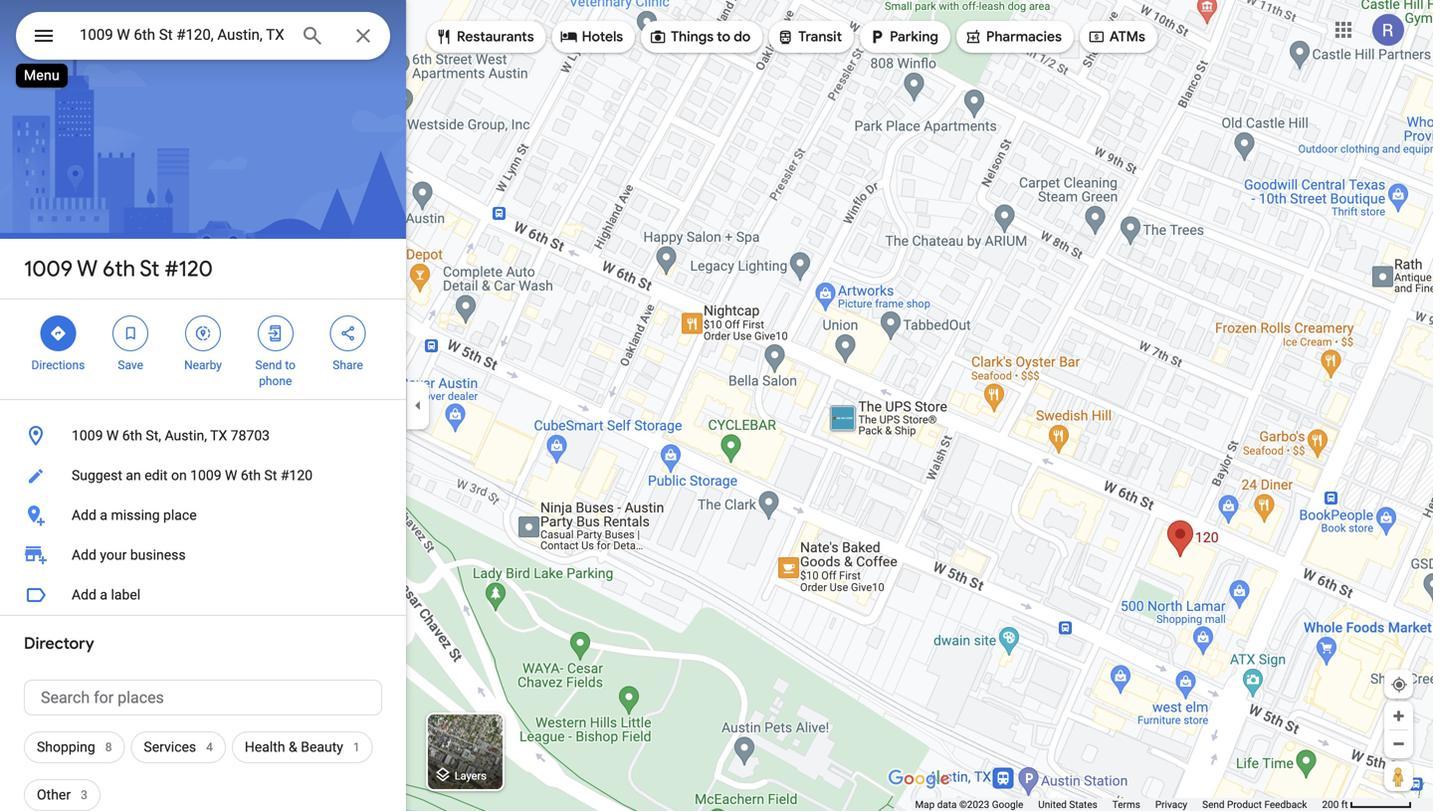 Task type: vqa. For each thing, say whether or not it's contained in the screenshot.
the top 3 hr 1 min DFW – YYZ
no



Task type: describe. For each thing, give the bounding box(es) containing it.
1009 w 6th st #120 main content
[[0, 0, 406, 811]]

 transit
[[777, 26, 842, 48]]

terms button
[[1113, 798, 1141, 811]]

 pharmacies
[[965, 26, 1062, 48]]

 parking
[[868, 26, 939, 48]]

©2023
[[960, 799, 990, 811]]

 search field
[[16, 12, 390, 64]]

feedback
[[1265, 799, 1307, 811]]


[[122, 323, 140, 344]]

suggest
[[72, 467, 122, 484]]

st,
[[146, 428, 161, 444]]

1009 w 6th st #120
[[24, 255, 213, 283]]

directions
[[31, 358, 85, 372]]

suggest an edit on 1009 w 6th st #120 button
[[0, 456, 406, 496]]

nearby
[[184, 358, 222, 372]]

united states
[[1039, 799, 1098, 811]]

0 horizontal spatial #120
[[165, 255, 213, 283]]

1
[[353, 741, 360, 755]]

200 ft
[[1322, 799, 1348, 811]]


[[32, 21, 56, 50]]

&
[[289, 739, 297, 756]]

200 ft button
[[1322, 799, 1413, 811]]

austin,
[[165, 428, 207, 444]]

shopping
[[37, 739, 95, 756]]

2 vertical spatial 6th
[[241, 467, 261, 484]]


[[194, 323, 212, 344]]

2 vertical spatial w
[[225, 467, 237, 484]]

save
[[118, 358, 143, 372]]

tx
[[210, 428, 227, 444]]

missing
[[111, 507, 160, 524]]

map
[[915, 799, 935, 811]]

 restaurants
[[435, 26, 534, 48]]

terms
[[1113, 799, 1141, 811]]

google account: ruby anderson  
(rubyanndersson@gmail.com) image
[[1373, 14, 1405, 46]]

health & beauty 1
[[245, 739, 360, 756]]

 things to do
[[649, 26, 751, 48]]

privacy button
[[1156, 798, 1188, 811]]

send to phone
[[255, 358, 296, 388]]

w for st
[[77, 255, 98, 283]]


[[1088, 26, 1106, 48]]

send product feedback button
[[1203, 798, 1307, 811]]


[[965, 26, 982, 48]]

states
[[1070, 799, 1098, 811]]

#120 inside suggest an edit on 1009 w 6th st #120 button
[[281, 467, 313, 484]]

actions for 1009 w 6th st #120 region
[[0, 300, 406, 399]]


[[777, 26, 795, 48]]

united states button
[[1039, 798, 1098, 811]]

add your business
[[72, 547, 186, 563]]

200
[[1322, 799, 1339, 811]]

pharmacies
[[986, 28, 1062, 46]]

other
[[37, 787, 71, 803]]

place
[[163, 507, 197, 524]]

a for missing
[[100, 507, 108, 524]]

services 4
[[144, 739, 213, 756]]

6th for st,
[[122, 428, 142, 444]]

product
[[1227, 799, 1262, 811]]


[[49, 323, 67, 344]]



Task type: locate. For each thing, give the bounding box(es) containing it.
add left your
[[72, 547, 96, 563]]

a inside button
[[100, 587, 108, 603]]

send inside button
[[1203, 799, 1225, 811]]

w for st,
[[106, 428, 119, 444]]

1009 right on
[[190, 467, 222, 484]]

health
[[245, 739, 285, 756]]

parking
[[890, 28, 939, 46]]

0 vertical spatial w
[[77, 255, 98, 283]]

a left the missing
[[100, 507, 108, 524]]

None text field
[[24, 680, 382, 716]]

st
[[140, 255, 159, 283], [264, 467, 277, 484]]

beauty
[[301, 739, 343, 756]]

78703
[[231, 428, 270, 444]]

footer containing map data ©2023 google
[[915, 798, 1322, 811]]

None field
[[80, 23, 285, 47]]

phone
[[259, 374, 292, 388]]

a left label
[[100, 587, 108, 603]]

add a label
[[72, 587, 141, 603]]

0 vertical spatial send
[[255, 358, 282, 372]]

add for add a label
[[72, 587, 96, 603]]

#120 up ""
[[165, 255, 213, 283]]

show street view coverage image
[[1385, 762, 1414, 791]]

do
[[734, 28, 751, 46]]

3
[[81, 788, 87, 802]]

8
[[105, 741, 112, 755]]

1009 W 6th St #120, Austin, TX 78703 field
[[16, 12, 390, 60]]

send
[[255, 358, 282, 372], [1203, 799, 1225, 811]]

st inside button
[[264, 467, 277, 484]]

1009 for 1009 w 6th st, austin, tx 78703
[[72, 428, 103, 444]]

6th left st,
[[122, 428, 142, 444]]

0 horizontal spatial send
[[255, 358, 282, 372]]

1 vertical spatial a
[[100, 587, 108, 603]]

share
[[333, 358, 363, 372]]

none field inside 1009 w 6th st #120, austin, tx 78703 field
[[80, 23, 285, 47]]

business
[[130, 547, 186, 563]]

0 horizontal spatial st
[[140, 255, 159, 283]]

0 vertical spatial a
[[100, 507, 108, 524]]

1 horizontal spatial st
[[264, 467, 277, 484]]

0 vertical spatial 6th
[[103, 255, 135, 283]]

1 a from the top
[[100, 507, 108, 524]]


[[339, 323, 357, 344]]

1 vertical spatial add
[[72, 547, 96, 563]]

1 vertical spatial w
[[106, 428, 119, 444]]

1 vertical spatial 6th
[[122, 428, 142, 444]]

1009 up suggest
[[72, 428, 103, 444]]

0 horizontal spatial w
[[77, 255, 98, 283]]


[[267, 323, 284, 344]]

send product feedback
[[1203, 799, 1307, 811]]

edit
[[145, 467, 168, 484]]

6th down 78703
[[241, 467, 261, 484]]

label
[[111, 587, 141, 603]]

6th
[[103, 255, 135, 283], [122, 428, 142, 444], [241, 467, 261, 484]]

add for add your business
[[72, 547, 96, 563]]

add inside button
[[72, 587, 96, 603]]

an
[[126, 467, 141, 484]]

1 horizontal spatial #120
[[281, 467, 313, 484]]

0 vertical spatial add
[[72, 507, 96, 524]]

a inside 'button'
[[100, 507, 108, 524]]

send left "product"
[[1203, 799, 1225, 811]]

add
[[72, 507, 96, 524], [72, 547, 96, 563], [72, 587, 96, 603]]

restaurants
[[457, 28, 534, 46]]

to
[[717, 28, 731, 46], [285, 358, 296, 372]]

send for send product feedback
[[1203, 799, 1225, 811]]


[[435, 26, 453, 48]]

1 vertical spatial send
[[1203, 799, 1225, 811]]

layers
[[455, 770, 487, 782]]

atms
[[1110, 28, 1146, 46]]

none text field inside 1009 w 6th st #120 main content
[[24, 680, 382, 716]]

to up phone
[[285, 358, 296, 372]]

1 horizontal spatial to
[[717, 28, 731, 46]]

your
[[100, 547, 127, 563]]

0 horizontal spatial to
[[285, 358, 296, 372]]

ft
[[1342, 799, 1348, 811]]

 atms
[[1088, 26, 1146, 48]]

0 vertical spatial 1009
[[24, 255, 73, 283]]

on
[[171, 467, 187, 484]]

1009 w 6th st, austin, tx 78703 button
[[0, 416, 406, 456]]


[[868, 26, 886, 48]]

2 vertical spatial 1009
[[190, 467, 222, 484]]

6th for st
[[103, 255, 135, 283]]

zoom in image
[[1392, 709, 1407, 724]]

things
[[671, 28, 714, 46]]

#120 down phone
[[281, 467, 313, 484]]

send up phone
[[255, 358, 282, 372]]

1 horizontal spatial w
[[106, 428, 119, 444]]

add for add a missing place
[[72, 507, 96, 524]]

1 vertical spatial st
[[264, 467, 277, 484]]


[[560, 26, 578, 48]]

zoom out image
[[1392, 737, 1407, 752]]

shopping 8
[[37, 739, 112, 756]]

0 vertical spatial #120
[[165, 255, 213, 283]]

6th up 
[[103, 255, 135, 283]]

google maps element
[[0, 0, 1433, 811]]

w
[[77, 255, 98, 283], [106, 428, 119, 444], [225, 467, 237, 484]]

1 horizontal spatial send
[[1203, 799, 1225, 811]]

2 a from the top
[[100, 587, 108, 603]]

add a missing place button
[[0, 496, 406, 536]]

2 vertical spatial add
[[72, 587, 96, 603]]

1009 up 
[[24, 255, 73, 283]]

a for label
[[100, 587, 108, 603]]

to inside  things to do
[[717, 28, 731, 46]]

data
[[937, 799, 957, 811]]

footer inside google maps element
[[915, 798, 1322, 811]]

st up actions for 1009 w 6th st #120 region
[[140, 255, 159, 283]]

1009
[[24, 255, 73, 283], [72, 428, 103, 444], [190, 467, 222, 484]]

 button
[[16, 12, 72, 64]]

send for send to phone
[[255, 358, 282, 372]]

3 add from the top
[[72, 587, 96, 603]]

suggest an edit on 1009 w 6th st #120
[[72, 467, 313, 484]]

footer
[[915, 798, 1322, 811]]

send inside send to phone
[[255, 358, 282, 372]]

2 add from the top
[[72, 547, 96, 563]]

0 vertical spatial to
[[717, 28, 731, 46]]

add down suggest
[[72, 507, 96, 524]]

 hotels
[[560, 26, 623, 48]]

add inside 'button'
[[72, 507, 96, 524]]

st down 78703
[[264, 467, 277, 484]]

directory
[[24, 634, 94, 654]]

0 vertical spatial st
[[140, 255, 159, 283]]

4
[[206, 741, 213, 755]]

1 vertical spatial to
[[285, 358, 296, 372]]

other 3
[[37, 787, 87, 803]]

a
[[100, 507, 108, 524], [100, 587, 108, 603]]

1 add from the top
[[72, 507, 96, 524]]

1 vertical spatial #120
[[281, 467, 313, 484]]

show your location image
[[1391, 676, 1409, 694]]

1 vertical spatial 1009
[[72, 428, 103, 444]]

transit
[[799, 28, 842, 46]]

map data ©2023 google
[[915, 799, 1024, 811]]

1009 for 1009 w 6th st #120
[[24, 255, 73, 283]]

add a label button
[[0, 575, 406, 615]]

collapse side panel image
[[407, 395, 429, 417]]

privacy
[[1156, 799, 1188, 811]]

to left do on the top right of the page
[[717, 28, 731, 46]]

1009 w 6th st, austin, tx 78703
[[72, 428, 270, 444]]

google
[[992, 799, 1024, 811]]

2 horizontal spatial w
[[225, 467, 237, 484]]

united
[[1039, 799, 1067, 811]]


[[649, 26, 667, 48]]

add a missing place
[[72, 507, 197, 524]]

services
[[144, 739, 196, 756]]

hotels
[[582, 28, 623, 46]]

to inside send to phone
[[285, 358, 296, 372]]

add left label
[[72, 587, 96, 603]]

add your business link
[[0, 536, 406, 575]]



